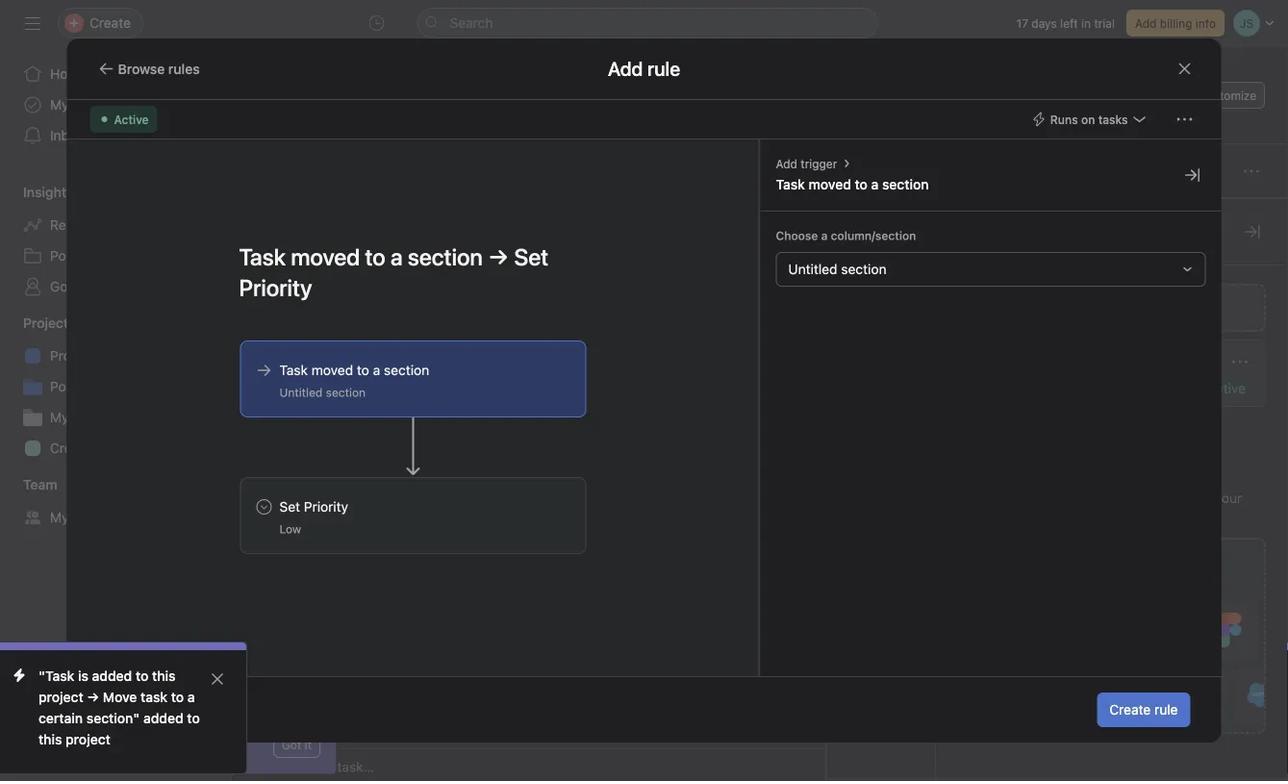 Task type: locate. For each thing, give the bounding box(es) containing it.
close image
[[210, 671, 225, 687]]

1 horizontal spatial this
[[152, 668, 175, 684]]

add task… right set
[[309, 491, 374, 507]]

0 horizontal spatial invite
[[54, 748, 89, 764]]

assignee
[[768, 210, 817, 223]]

1 horizontal spatial tasks
[[1098, 113, 1128, 126]]

row
[[232, 198, 1288, 234], [255, 233, 1265, 235], [232, 377, 1288, 413], [232, 446, 1288, 482], [232, 569, 1288, 606]]

active
[[114, 113, 149, 126], [1207, 380, 1246, 396]]

reporting link
[[12, 210, 219, 240]]

my inside teams 'element'
[[50, 509, 69, 525]]

move for c
[[1189, 354, 1222, 369]]

1 vertical spatial the
[[1026, 511, 1047, 527]]

add inside button
[[776, 157, 797, 170]]

2 task… from the top
[[337, 491, 374, 507]]

add task…
[[309, 298, 374, 314], [309, 491, 374, 507], [309, 669, 374, 685], [309, 759, 374, 775]]

3 add task… from the top
[[309, 669, 374, 685]]

section inside button
[[346, 254, 399, 273]]

untitled down to do button at the left top of page
[[279, 386, 323, 399]]

my left first
[[50, 409, 69, 425]]

moved down rules for to do image
[[311, 362, 353, 378]]

inbox link
[[12, 120, 219, 151]]

my for my tasks
[[50, 97, 69, 113]]

add task… for 4th add task… button from the bottom of the page
[[309, 298, 374, 314]]

1 horizontal spatial move
[[1189, 354, 1222, 369]]

status
[[1111, 210, 1146, 223]]

0 horizontal spatial move
[[103, 689, 137, 705]]

portfolios
[[50, 248, 109, 264]]

functional
[[92, 440, 153, 456]]

add left billing
[[1135, 16, 1157, 30]]

workflows
[[1061, 490, 1124, 506]]

tasks down home
[[72, 97, 105, 113]]

the down integrated
[[1026, 511, 1047, 527]]

to
[[286, 344, 303, 362]]

my tasks
[[50, 97, 105, 113]]

untitled up do
[[286, 254, 343, 273]]

1 add task… from the top
[[309, 298, 374, 314]]

invite
[[126, 680, 159, 695], [54, 748, 89, 764]]

task for task is added to this project → move task to a c
[[1226, 354, 1252, 369]]

1 vertical spatial task moved to a section
[[279, 362, 429, 378]]

this for task is added to this project → move task to a c
[[1099, 354, 1122, 369]]

section
[[882, 177, 929, 192], [346, 254, 399, 273], [841, 261, 886, 277], [384, 362, 429, 378], [326, 386, 366, 399]]

task for "task is added to this project → move task to a certain section" added to this project
[[140, 689, 168, 705]]

3 my from the top
[[50, 509, 69, 525]]

add task… inside header to do tree grid
[[309, 491, 374, 507]]

global element
[[0, 47, 231, 163]]

projects button
[[0, 314, 75, 333]]

portfolio
[[50, 379, 102, 394]]

→ inside "task is added to this project → move task to a certain section" added to this project
[[87, 689, 99, 705]]

share
[[1118, 88, 1150, 102]]

customize
[[1199, 88, 1256, 102]]

1 task… from the top
[[337, 298, 374, 314]]

add for 4th add task… button from the top
[[309, 759, 334, 775]]

1 horizontal spatial added
[[143, 710, 183, 726]]

invite down certain
[[54, 748, 89, 764]]

task templates
[[854, 667, 908, 697]]

add task… right start
[[309, 669, 374, 685]]

1 horizontal spatial moved
[[809, 177, 851, 192]]

add task… down untitled section button
[[309, 298, 374, 314]]

0 vertical spatial →
[[1173, 354, 1185, 369]]

add to starred image
[[610, 74, 626, 89]]

invite inside invite a teammate to start collaborating in asana got it
[[126, 680, 159, 695]]

1 add task… button from the top
[[309, 296, 374, 317]]

with
[[1127, 490, 1153, 506]]

17
[[1016, 16, 1028, 30]]

my workspace link
[[12, 502, 219, 533]]

1 vertical spatial my
[[50, 409, 69, 425]]

4 add task… from the top
[[309, 759, 374, 775]]

js button
[[1006, 84, 1029, 107]]

1 vertical spatial invite
[[54, 748, 89, 764]]

project
[[1126, 354, 1169, 369], [157, 440, 201, 456], [38, 689, 83, 705], [65, 732, 110, 747]]

priority right set
[[304, 499, 348, 515]]

in inside invite a teammate to start collaborating in asana got it
[[211, 701, 221, 717]]

create rule button
[[1097, 693, 1190, 727]]

to
[[855, 177, 868, 192], [1083, 354, 1096, 369], [1256, 354, 1268, 369], [357, 362, 369, 378], [136, 668, 148, 684], [240, 680, 252, 695], [171, 689, 184, 705], [187, 710, 200, 726]]

1 vertical spatial this
[[152, 668, 175, 684]]

2 add task… from the top
[[309, 491, 374, 507]]

task… for 3rd add task… button from the top of the page
[[337, 669, 374, 685]]

3 task… from the top
[[337, 669, 374, 685]]

0 horizontal spatial in
[[211, 701, 221, 717]]

in right left
[[1081, 16, 1091, 30]]

date
[[907, 210, 931, 223]]

1 vertical spatial collapse task list for this section image
[[261, 345, 276, 361]]

1 cell from the top
[[873, 377, 989, 413]]

add
[[1135, 16, 1157, 30], [776, 157, 797, 170], [309, 298, 334, 314], [309, 491, 334, 507], [309, 669, 334, 685], [309, 759, 334, 775]]

add for add trigger button
[[776, 157, 797, 170]]

0 vertical spatial 1
[[106, 379, 112, 394]]

task… for second add task… button from the top
[[337, 491, 374, 507]]

rules for to do image
[[331, 345, 346, 361]]

invite a teammate to start collaborating in asana tooltip
[[105, 666, 336, 773]]

untitled section up rules for to do image
[[286, 254, 399, 273]]

add task… button right set
[[309, 489, 374, 510]]

1 horizontal spatial invite
[[126, 680, 159, 695]]

0 horizontal spatial priority
[[304, 499, 348, 515]]

3 cell from the top
[[873, 446, 989, 482]]

doing
[[286, 536, 328, 555]]

0 horizontal spatial →
[[87, 689, 99, 705]]

1 button
[[475, 420, 503, 439]]

1 vertical spatial in
[[211, 701, 221, 717]]

close side pane image
[[1185, 167, 1200, 183]]

a inside "task is added to this project → move task to a certain section" added to this project
[[187, 689, 195, 705]]

add right set
[[309, 491, 334, 507]]

is for "task
[[78, 668, 88, 684]]

uses
[[994, 511, 1023, 527]]

add trigger button
[[776, 155, 837, 172]]

my
[[50, 97, 69, 113], [50, 409, 69, 425], [50, 509, 69, 525]]

0 vertical spatial active
[[114, 113, 149, 126]]

untitled inside dropdown button
[[788, 261, 837, 277]]

active inside button
[[114, 113, 149, 126]]

2 horizontal spatial added
[[1040, 354, 1080, 369]]

2 my from the top
[[50, 409, 69, 425]]

0 vertical spatial invite
[[126, 680, 159, 695]]

0 vertical spatial task
[[1226, 354, 1252, 369]]

1 vertical spatial priority
[[304, 499, 348, 515]]

active down home link at the top left of the page
[[114, 113, 149, 126]]

17 days left in trial
[[1016, 16, 1115, 30]]

my inside projects element
[[50, 409, 69, 425]]

teammate
[[174, 680, 236, 695]]

0 horizontal spatial added
[[92, 668, 132, 684]]

0 horizontal spatial this
[[38, 732, 62, 747]]

0 horizontal spatial active
[[114, 113, 149, 126]]

1 horizontal spatial priority
[[997, 210, 1036, 223]]

in down teammate
[[211, 701, 221, 717]]

is
[[1027, 354, 1037, 369], [78, 668, 88, 684]]

collapse task list for this section image left to
[[261, 345, 276, 361]]

priority up untitled section dropdown button
[[997, 210, 1036, 223]]

is inside "task is added to this project → move task to a certain section" added to this project
[[78, 668, 88, 684]]

add up do
[[309, 298, 334, 314]]

task inside "task is added to this project → move task to a certain section" added to this project
[[140, 689, 168, 705]]

my up inbox
[[50, 97, 69, 113]]

moved down trigger
[[809, 177, 851, 192]]

certain
[[38, 710, 83, 726]]

add right start
[[309, 669, 334, 685]]

1
[[106, 379, 112, 394], [479, 423, 484, 436]]

invite for invite a teammate to start collaborating in asana got it
[[126, 680, 159, 695]]

2 add task… row from the top
[[232, 481, 1288, 517]]

1 row
[[232, 412, 1288, 447]]

untitled
[[286, 254, 343, 273], [788, 261, 837, 277], [279, 386, 323, 399]]

task… inside header to do tree grid
[[337, 491, 374, 507]]

my inside global element
[[50, 97, 69, 113]]

this
[[1099, 354, 1122, 369], [152, 668, 175, 684], [38, 732, 62, 747]]

task
[[776, 177, 805, 192], [995, 354, 1023, 369], [279, 362, 308, 378], [869, 667, 894, 680]]

4 task… from the top
[[337, 759, 374, 775]]

1 horizontal spatial task
[[1226, 354, 1252, 369]]

1 down the project1 link
[[106, 379, 112, 394]]

1 horizontal spatial task moved to a section
[[776, 177, 929, 192]]

set
[[279, 499, 300, 515]]

2 horizontal spatial this
[[1099, 354, 1122, 369]]

3 add task… row from the top
[[232, 659, 1288, 695]]

1 my from the top
[[50, 97, 69, 113]]

added
[[1040, 354, 1080, 369], [92, 668, 132, 684], [143, 710, 183, 726]]

0 vertical spatial move
[[1189, 354, 1222, 369]]

3 add task… button from the top
[[309, 667, 374, 688]]

task up templates
[[869, 667, 894, 680]]

0 horizontal spatial 1
[[106, 379, 112, 394]]

trigger
[[801, 157, 837, 170]]

move
[[1189, 354, 1222, 369], [103, 689, 137, 705]]

0 vertical spatial my
[[50, 97, 69, 113]]

1 horizontal spatial is
[[1027, 354, 1037, 369]]

0 vertical spatial added
[[1040, 354, 1080, 369]]

collapse task list for this section image
[[261, 538, 276, 553]]

1 vertical spatial →
[[87, 689, 99, 705]]

move inside "task is added to this project → move task to a certain section" added to this project
[[103, 689, 137, 705]]

1 vertical spatial 1
[[479, 423, 484, 436]]

add task… row
[[232, 288, 1288, 324], [232, 481, 1288, 517], [232, 659, 1288, 695], [232, 748, 1288, 781]]

2 cell from the top
[[873, 412, 989, 447]]

add task… button right start
[[309, 667, 374, 688]]

1 down draft project brief cell
[[479, 423, 484, 436]]

my down team on the bottom
[[50, 509, 69, 525]]

0 horizontal spatial tasks
[[72, 97, 105, 113]]

Completed checkbox
[[280, 383, 303, 406]]

portfolio
[[100, 409, 153, 425]]

task down add trigger
[[776, 177, 805, 192]]

tasks right on
[[1098, 113, 1128, 126]]

1 inside projects element
[[106, 379, 112, 394]]

add task… button down it on the bottom left of the page
[[309, 757, 374, 778]]

add down it on the bottom left of the page
[[309, 759, 334, 775]]

invite up collaborating
[[126, 680, 159, 695]]

1 vertical spatial moved
[[311, 362, 353, 378]]

invite inside button
[[54, 748, 89, 764]]

task moved to a section down rules for to do image
[[279, 362, 429, 378]]

collapse task list for this section image left untitled section button
[[261, 256, 276, 271]]

portfolios link
[[12, 240, 219, 271]]

add task… button
[[309, 296, 374, 317], [309, 489, 374, 510], [309, 667, 374, 688], [309, 757, 374, 778]]

this for "task is added to this project → move task to a certain section" added to this project
[[152, 668, 175, 684]]

1 vertical spatial is
[[78, 668, 88, 684]]

task left c
[[1226, 354, 1252, 369]]

→
[[1173, 354, 1185, 369], [87, 689, 99, 705]]

1 horizontal spatial 1
[[479, 423, 484, 436]]

0 vertical spatial is
[[1027, 354, 1037, 369]]

tasks inside global element
[[72, 97, 105, 113]]

priority
[[997, 210, 1036, 223], [304, 499, 348, 515]]

home
[[50, 66, 87, 82]]

0 horizontal spatial task
[[140, 689, 168, 705]]

task… for 4th add task… button from the bottom of the page
[[337, 298, 374, 314]]

untitled down the choose at top right
[[788, 261, 837, 277]]

0 vertical spatial in
[[1081, 16, 1091, 30]]

1 horizontal spatial the
[[1157, 490, 1177, 506]]

1 inside button
[[479, 423, 484, 436]]

collapse task list for this section image
[[261, 256, 276, 271], [261, 345, 276, 361]]

move left c
[[1189, 354, 1222, 369]]

add left trigger
[[776, 157, 797, 170]]

browse rules button
[[90, 55, 208, 82]]

1 vertical spatial move
[[103, 689, 137, 705]]

untitled section inside untitled section dropdown button
[[788, 261, 886, 277]]

untitled section
[[286, 254, 399, 273], [788, 261, 886, 277], [279, 386, 366, 399]]

on
[[1081, 113, 1095, 126]]

projects element
[[0, 306, 231, 467]]

portfolio 1
[[50, 379, 112, 394]]

due date
[[882, 210, 931, 223]]

the right with
[[1157, 490, 1177, 506]]

add inside header to do tree grid
[[309, 491, 334, 507]]

None text field
[[313, 64, 574, 99]]

to inside invite a teammate to start collaborating in asana got it
[[240, 680, 252, 695]]

search list box
[[417, 8, 879, 38]]

cell for schedule kickoff meeting cell
[[873, 412, 989, 447]]

my tasks link
[[12, 89, 219, 120]]

do
[[307, 344, 325, 362]]

2 vertical spatial my
[[50, 509, 69, 525]]

task inside task templates
[[869, 667, 894, 680]]

set priority
[[279, 499, 348, 515]]

runs on tasks button
[[1022, 106, 1156, 133]]

0 vertical spatial this
[[1099, 354, 1122, 369]]

1 vertical spatial added
[[92, 668, 132, 684]]

task left teammate
[[140, 689, 168, 705]]

to do button
[[286, 336, 325, 370]]

1 horizontal spatial →
[[1173, 354, 1185, 369]]

0 vertical spatial task moved to a section
[[776, 177, 929, 192]]

1 vertical spatial task
[[140, 689, 168, 705]]

1 horizontal spatial active
[[1207, 380, 1246, 396]]

0 vertical spatial collapse task list for this section image
[[261, 256, 276, 271]]

add task… button down untitled section button
[[309, 296, 374, 317]]

add for 3rd add task… button from the top of the page
[[309, 669, 334, 685]]

active down the task is added to this project → move task to a c
[[1207, 380, 1246, 396]]

a inside invite a teammate to start collaborating in asana got it
[[163, 680, 170, 695]]

untitled section down choose a column/section
[[788, 261, 886, 277]]

section"
[[86, 710, 140, 726]]

2 add task… button from the top
[[309, 489, 374, 510]]

add task… down it on the bottom left of the page
[[309, 759, 374, 775]]

draft project brief cell
[[232, 377, 760, 413]]

0 vertical spatial moved
[[809, 177, 851, 192]]

billing
[[1160, 16, 1192, 30]]

cell
[[873, 377, 989, 413], [873, 412, 989, 447], [873, 446, 989, 482]]

task moved to a section down trigger
[[776, 177, 929, 192]]

move up section"
[[103, 689, 137, 705]]

share timeline with teammates cell
[[232, 446, 760, 482]]

0 horizontal spatial is
[[78, 668, 88, 684]]

0 horizontal spatial the
[[1026, 511, 1047, 527]]

days
[[1031, 16, 1057, 30]]



Task type: vqa. For each thing, say whether or not it's contained in the screenshot.
Create portfolio 'button'
no



Task type: describe. For each thing, give the bounding box(es) containing it.
tasks inside dropdown button
[[1098, 113, 1128, 126]]

to do
[[286, 344, 325, 362]]

task up the completed image
[[279, 362, 308, 378]]

due
[[882, 210, 904, 223]]

home link
[[12, 59, 219, 89]]

added for task
[[1040, 354, 1080, 369]]

Share timeline with teammates text field
[[304, 455, 504, 474]]

got it button
[[273, 731, 320, 758]]

insights
[[23, 184, 73, 200]]

1 collapse task list for this section image from the top
[[261, 256, 276, 271]]

team button
[[0, 475, 57, 494]]

goals link
[[12, 271, 219, 302]]

2 vertical spatial added
[[143, 710, 183, 726]]

portfolio 1 link
[[12, 371, 219, 402]]

goals
[[50, 278, 85, 294]]

schedule kickoff meeting cell
[[232, 412, 760, 447]]

add trigger
[[776, 157, 837, 170]]

doing button
[[286, 528, 328, 563]]

1 vertical spatial active
[[1207, 380, 1246, 396]]

my for my first portfolio
[[50, 409, 69, 425]]

"task is added to this project → move task to a certain section" added to this project
[[38, 668, 200, 747]]

c
[[1283, 354, 1288, 369]]

collaborating
[[126, 701, 207, 717]]

1 horizontal spatial in
[[1081, 16, 1091, 30]]

untitled section button
[[286, 246, 399, 281]]

invite a teammate to start collaborating in asana got it
[[126, 680, 312, 751]]

2 vertical spatial this
[[38, 732, 62, 747]]

add for 4th add task… button from the bottom of the page
[[309, 298, 334, 314]]

completed image
[[280, 383, 303, 406]]

task is added to this project → move task to a c
[[995, 354, 1288, 369]]

added for "task
[[92, 668, 132, 684]]

tools
[[1181, 490, 1211, 506]]

build
[[959, 490, 990, 506]]

team
[[959, 511, 990, 527]]

Schedule kickoff meeting text field
[[304, 420, 471, 439]]

plan
[[204, 440, 231, 456]]

cross-functional project plan
[[50, 440, 231, 456]]

is for task
[[1027, 354, 1037, 369]]

my for my workspace
[[50, 509, 69, 525]]

choose
[[776, 229, 818, 242]]

task down untitled section dropdown button
[[995, 354, 1023, 369]]

move for certain
[[103, 689, 137, 705]]

cell for draft project brief cell
[[873, 377, 989, 413]]

it
[[305, 738, 312, 751]]

add billing info button
[[1126, 10, 1225, 37]]

"task
[[38, 668, 74, 684]]

cross-
[[50, 440, 92, 456]]

customize button
[[1175, 82, 1265, 109]]

invite for invite
[[54, 748, 89, 764]]

project1
[[50, 348, 100, 364]]

workspace
[[72, 509, 139, 525]]

add task… for 4th add task… button from the top
[[309, 759, 374, 775]]

low
[[279, 522, 301, 536]]

→ for certain
[[87, 689, 99, 705]]

first
[[72, 409, 97, 425]]

cross-functional project plan link
[[12, 433, 231, 464]]

hide sidebar image
[[25, 15, 40, 31]]

choose a column/section
[[776, 229, 916, 242]]

Add a name for this rule text field
[[227, 235, 586, 310]]

close this dialog image
[[1177, 61, 1192, 76]]

add for second add task… button from the top
[[309, 491, 334, 507]]

invite button
[[18, 739, 101, 773]]

header to do tree grid
[[232, 377, 1288, 517]]

browse rules
[[118, 61, 200, 76]]

4 add task… button from the top
[[309, 757, 374, 778]]

section inside dropdown button
[[841, 261, 886, 277]]

share button
[[1094, 82, 1158, 109]]

inbox
[[50, 127, 84, 143]]

search
[[450, 15, 493, 31]]

task… for 4th add task… button from the top
[[337, 759, 374, 775]]

reporting
[[50, 217, 111, 233]]

my first portfolio link
[[12, 402, 219, 433]]

insights element
[[0, 175, 231, 306]]

insights button
[[0, 183, 73, 202]]

create rule
[[1109, 702, 1178, 718]]

→ for c
[[1173, 354, 1185, 369]]

js
[[1011, 88, 1024, 102]]

0 horizontal spatial moved
[[311, 362, 353, 378]]

add billing info
[[1135, 16, 1216, 30]]

teams element
[[0, 467, 231, 537]]

my first portfolio
[[50, 409, 153, 425]]

projects
[[23, 315, 75, 331]]

2 collapse task list for this section image from the top
[[261, 345, 276, 361]]

runs
[[1050, 113, 1078, 126]]

close details image
[[1245, 224, 1260, 240]]

project1 link
[[12, 341, 219, 371]]

untitled section button
[[776, 252, 1206, 287]]

rule
[[1154, 702, 1178, 718]]

create
[[1109, 702, 1151, 718]]

integrated
[[994, 490, 1057, 506]]

search button
[[417, 8, 879, 38]]

most.
[[1050, 511, 1085, 527]]

down arrow image
[[406, 417, 420, 475]]

column/section
[[831, 229, 916, 242]]

Draft project brief text field
[[304, 385, 424, 404]]

add task… for second add task… button from the top
[[309, 491, 374, 507]]

active button
[[90, 106, 157, 133]]

0 vertical spatial the
[[1157, 490, 1177, 506]]

left
[[1060, 16, 1078, 30]]

row containing assignee
[[232, 198, 1288, 234]]

info
[[1196, 16, 1216, 30]]

your
[[1215, 490, 1242, 506]]

untitled inside button
[[286, 254, 343, 273]]

1 add task… row from the top
[[232, 288, 1288, 324]]

my workspace
[[50, 509, 139, 525]]

templates
[[854, 684, 908, 697]]

runs on tasks
[[1050, 113, 1128, 126]]

build integrated workflows with the tools your team uses the most.
[[959, 490, 1242, 527]]

asana
[[225, 701, 263, 717]]

got
[[282, 738, 301, 751]]

trial
[[1094, 16, 1115, 30]]

add rule
[[608, 57, 680, 80]]

add task… for 3rd add task… button from the top of the page
[[309, 669, 374, 685]]

0 horizontal spatial task moved to a section
[[279, 362, 429, 378]]

untitled section down do
[[279, 386, 366, 399]]

0 vertical spatial priority
[[997, 210, 1036, 223]]

4 add task… row from the top
[[232, 748, 1288, 781]]



